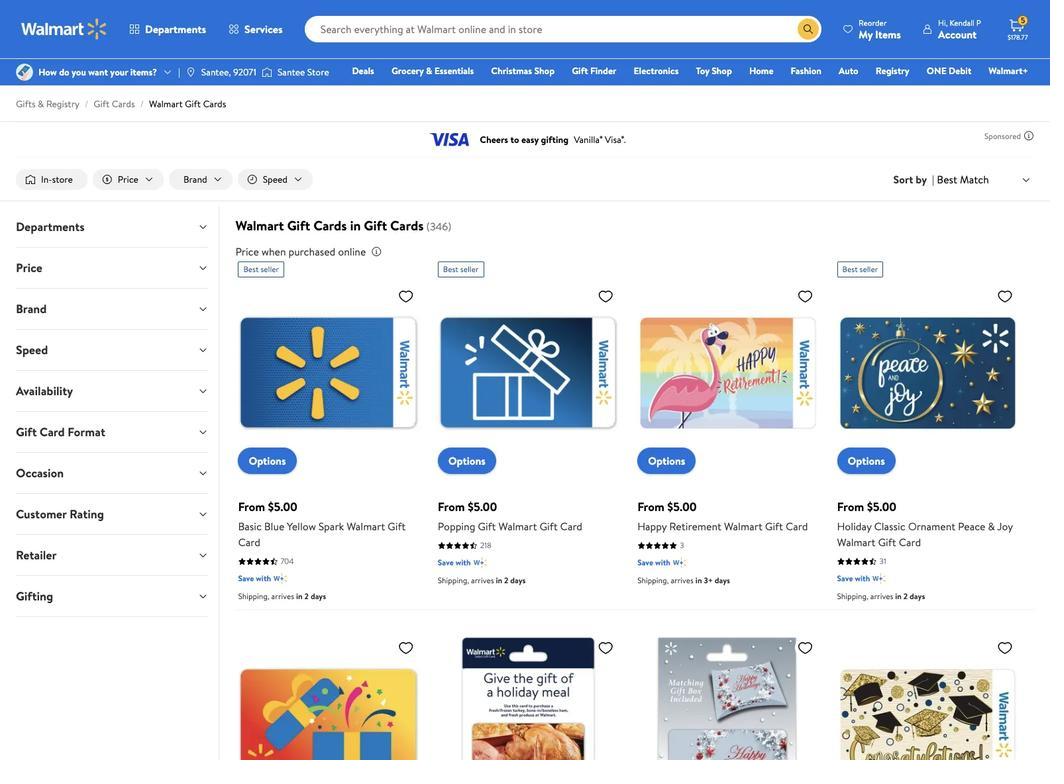 Task type: vqa. For each thing, say whether or not it's contained in the screenshot.
Clear
no



Task type: describe. For each thing, give the bounding box(es) containing it.
debit
[[949, 64, 972, 78]]

arrives for from $5.00 holiday classic ornament peace & joy walmart gift card
[[871, 592, 894, 603]]

spark
[[319, 520, 344, 535]]

items
[[876, 27, 901, 41]]

with for from $5.00 popping gift walmart gift card
[[456, 558, 471, 569]]

hi, kendall p account
[[939, 17, 982, 41]]

cards down santee,
[[203, 97, 226, 111]]

santee, 92071
[[201, 66, 256, 79]]

save for from $5.00 popping gift walmart gift card
[[438, 558, 454, 569]]

best seller for from $5.00 popping gift walmart gift card
[[443, 264, 479, 275]]

3+
[[704, 576, 713, 587]]

0 vertical spatial speed button
[[238, 169, 313, 190]]

0 vertical spatial |
[[178, 66, 180, 79]]

days for from $5.00 popping gift walmart gift card
[[511, 576, 526, 587]]

704
[[281, 556, 294, 568]]

walmart+
[[989, 64, 1029, 78]]

save with for from $5.00 holiday classic ornament peace & joy walmart gift card
[[838, 574, 871, 585]]

availability tab
[[5, 371, 219, 412]]

shipping, for from $5.00 popping gift walmart gift card
[[438, 576, 469, 587]]

items?
[[130, 66, 157, 79]]

brand inside sort and filter section element
[[184, 173, 207, 186]]

gift inside gift finder link
[[572, 64, 588, 78]]

gift finder link
[[566, 64, 623, 78]]

sort
[[894, 172, 914, 187]]

sort by |
[[894, 172, 935, 187]]

walmart up when
[[236, 217, 284, 235]]

speed inside sort and filter section element
[[263, 173, 288, 186]]

classic
[[875, 520, 906, 535]]

turkey walmart gift card (restricted) image
[[438, 635, 619, 761]]

hi,
[[939, 17, 948, 28]]

one debit link
[[921, 64, 978, 78]]

happy retirement walmart gift card image
[[638, 283, 819, 464]]

2 for from $5.00 holiday classic ornament peace & joy walmart gift card
[[904, 592, 908, 603]]

walmart inside from $5.00 happy retirement walmart gift card
[[724, 520, 763, 535]]

gifts & registry / gift cards / walmart gift cards
[[16, 97, 226, 111]]

gift card format tab
[[5, 412, 219, 453]]

from $5.00 popping gift walmart gift card
[[438, 499, 583, 535]]

price inside sort and filter section element
[[118, 173, 139, 186]]

best match
[[937, 172, 990, 187]]

deals
[[352, 64, 374, 78]]

shipping, for from $5.00 basic blue yellow spark walmart gift card
[[238, 592, 270, 603]]

0 vertical spatial registry
[[876, 64, 910, 78]]

yellow
[[287, 520, 316, 535]]

departments inside popup button
[[145, 22, 206, 36]]

gift cards link
[[94, 97, 135, 111]]

best for from $5.00 basic blue yellow spark walmart gift card
[[244, 264, 259, 275]]

speed inside 'tab'
[[16, 342, 48, 359]]

add to favorites list, turkey walmart gift card (restricted) image
[[598, 641, 614, 657]]

days for from $5.00 holiday classic ornament peace & joy walmart gift card
[[910, 592, 926, 603]]

walmart+ link
[[983, 64, 1035, 78]]

basic blue yellow spark walmart gift card image
[[238, 283, 419, 464]]

when
[[262, 245, 286, 259]]

from for from $5.00 happy retirement walmart gift card
[[638, 499, 665, 516]]

best match button
[[935, 171, 1035, 188]]

walmart inside the 'from $5.00 basic blue yellow spark walmart gift card'
[[347, 520, 385, 535]]

toy
[[696, 64, 710, 78]]

popping gift walmart gift card image
[[438, 283, 619, 464]]

santee
[[278, 66, 305, 79]]

christmas
[[491, 64, 532, 78]]

cards up purchased
[[314, 217, 347, 235]]

5
[[1022, 15, 1026, 26]]

in for from $5.00 popping gift walmart gift card
[[496, 576, 503, 587]]

gifting tab
[[5, 577, 219, 617]]

from $5.00 happy retirement walmart gift card
[[638, 499, 808, 535]]

gifts & registry link
[[16, 97, 80, 111]]

save with for from $5.00 basic blue yellow spark walmart gift card
[[238, 574, 271, 585]]

legal information image
[[371, 247, 382, 257]]

in for from $5.00 basic blue yellow spark walmart gift card
[[296, 592, 303, 603]]

1 vertical spatial price button
[[5, 248, 219, 288]]

home
[[750, 64, 774, 78]]

availability
[[16, 383, 73, 400]]

& for grocery
[[426, 64, 433, 78]]

one
[[927, 64, 947, 78]]

electronics link
[[628, 64, 685, 78]]

2 / from the left
[[140, 97, 144, 111]]

shipping, arrives in 2 days for from $5.00 popping gift walmart gift card
[[438, 576, 526, 587]]

3
[[680, 541, 684, 552]]

gifts
[[16, 97, 36, 111]]

account
[[939, 27, 977, 41]]

with for from $5.00 happy retirement walmart gift card
[[656, 558, 671, 569]]

add to favorites list, silver and red wreath card on carrier walmart gift card image
[[798, 641, 814, 657]]

fashion link
[[785, 64, 828, 78]]

cards left (346)
[[390, 217, 424, 235]]

kendall
[[950, 17, 975, 28]]

ad disclaimer and feedback for skylinedisplayad image
[[1024, 131, 1035, 141]]

in-store
[[41, 173, 73, 186]]

3 options link from the left
[[638, 448, 696, 475]]

home link
[[744, 64, 780, 78]]

best inside dropdown button
[[937, 172, 958, 187]]

one debit
[[927, 64, 972, 78]]

0 horizontal spatial speed button
[[5, 330, 219, 371]]

(346)
[[427, 219, 452, 234]]

holiday
[[838, 520, 872, 535]]

gift inside the 'from $5.00 basic blue yellow spark walmart gift card'
[[388, 520, 406, 535]]

shipping, for from $5.00 happy retirement walmart gift card
[[638, 576, 669, 587]]

save for from $5.00 basic blue yellow spark walmart gift card
[[238, 574, 254, 585]]

store
[[52, 173, 73, 186]]

seller for from $5.00 basic blue yellow spark walmart gift card
[[261, 264, 279, 275]]

toy shop link
[[690, 64, 738, 78]]

happy
[[638, 520, 667, 535]]

finder
[[591, 64, 617, 78]]

in-
[[41, 173, 52, 186]]

search icon image
[[803, 24, 814, 34]]

card inside from $5.00 happy retirement walmart gift card
[[786, 520, 808, 535]]

save for from $5.00 holiday classic ornament peace & joy walmart gift card
[[838, 574, 854, 585]]

departments button
[[118, 13, 217, 45]]

best for from $5.00 popping gift walmart gift card
[[443, 264, 459, 275]]

reorder
[[859, 17, 887, 28]]

gift inside the from $5.00 holiday classic ornament peace & joy walmart gift card
[[879, 536, 897, 550]]

walmart plus image for from $5.00 popping gift walmart gift card
[[474, 557, 487, 570]]

joy
[[998, 520, 1013, 535]]

shipping, for from $5.00 holiday classic ornament peace & joy walmart gift card
[[838, 592, 869, 603]]

cards down your
[[112, 97, 135, 111]]

customer rating
[[16, 506, 104, 523]]

retailer
[[16, 548, 57, 564]]

customer rating button
[[5, 495, 219, 535]]

in-store button
[[16, 169, 87, 190]]

gifting button
[[5, 577, 219, 617]]

occasion tab
[[5, 453, 219, 494]]

blue gift walmart gift card image
[[238, 635, 419, 761]]

save with for from $5.00 happy retirement walmart gift card
[[638, 558, 671, 569]]

congratulations walmart gift card image
[[838, 635, 1019, 761]]

auto
[[839, 64, 859, 78]]

5 $178.77
[[1008, 15, 1029, 42]]

walmart plus image
[[274, 573, 287, 586]]

with for from $5.00 basic blue yellow spark walmart gift card
[[256, 574, 271, 585]]

218
[[480, 541, 492, 552]]

want
[[88, 66, 108, 79]]

departments button
[[5, 207, 219, 247]]

essentials
[[435, 64, 474, 78]]

add to favorites list, basic blue yellow spark walmart gift card image
[[398, 288, 414, 305]]

customer rating tab
[[5, 495, 219, 535]]

holiday classic ornament peace & joy walmart gift card image
[[838, 283, 1019, 464]]

walmart gift cards link
[[149, 97, 226, 111]]

92071
[[233, 66, 256, 79]]



Task type: locate. For each thing, give the bounding box(es) containing it.
save left walmart plus icon
[[238, 574, 254, 585]]

days
[[511, 576, 526, 587], [715, 576, 731, 587], [311, 592, 326, 603], [910, 592, 926, 603]]

2 horizontal spatial walmart plus image
[[873, 573, 886, 586]]

shop right toy
[[712, 64, 732, 78]]

from up 'holiday'
[[838, 499, 865, 516]]

my
[[859, 27, 873, 41]]

1 vertical spatial price
[[236, 245, 259, 259]]

4 options link from the left
[[838, 448, 896, 475]]

arrives
[[471, 576, 494, 587], [671, 576, 694, 587], [272, 592, 294, 603], [871, 592, 894, 603]]

shipping, arrives in 2 days for from $5.00 basic blue yellow spark walmart gift card
[[238, 592, 326, 603]]

 image left the how
[[16, 64, 33, 81]]

walmart plus image down 3
[[673, 557, 687, 570]]

& left joy
[[989, 520, 996, 535]]

from $5.00 holiday classic ornament peace & joy walmart gift card
[[838, 499, 1013, 550]]

from inside the 'from $5.00 basic blue yellow spark walmart gift card'
[[238, 499, 265, 516]]

match
[[960, 172, 990, 187]]

31
[[880, 556, 887, 568]]

grocery & essentials
[[392, 64, 474, 78]]

$5.00 inside from $5.00 happy retirement walmart gift card
[[668, 499, 697, 516]]

from up basic
[[238, 499, 265, 516]]

popping
[[438, 520, 476, 535]]

in for from $5.00 happy retirement walmart gift card
[[696, 576, 702, 587]]

shipping, arrives in 2 days down 31
[[838, 592, 926, 603]]

arrives down 218
[[471, 576, 494, 587]]

store
[[307, 66, 329, 79]]

walmart plus image down 218
[[474, 557, 487, 570]]

0 horizontal spatial |
[[178, 66, 180, 79]]

your
[[110, 66, 128, 79]]

registry down do at the top of page
[[46, 97, 80, 111]]

2 vertical spatial &
[[989, 520, 996, 535]]

1 vertical spatial |
[[933, 172, 935, 187]]

registry link
[[870, 64, 916, 78]]

options link for from $5.00 holiday classic ornament peace & joy walmart gift card
[[838, 448, 896, 475]]

arrives for from $5.00 happy retirement walmart gift card
[[671, 576, 694, 587]]

with up 'shipping, arrives in 3+ days'
[[656, 558, 671, 569]]

1 horizontal spatial seller
[[461, 264, 479, 275]]

2 seller from the left
[[461, 264, 479, 275]]

from up happy
[[638, 499, 665, 516]]

walmart inside from $5.00 popping gift walmart gift card
[[499, 520, 537, 535]]

you
[[72, 66, 86, 79]]

2 from from the left
[[438, 499, 465, 516]]

0 vertical spatial &
[[426, 64, 433, 78]]

1 horizontal spatial best seller
[[443, 264, 479, 275]]

1 horizontal spatial speed button
[[238, 169, 313, 190]]

walmart right retirement
[[724, 520, 763, 535]]

0 vertical spatial departments
[[145, 22, 206, 36]]

1 horizontal spatial walmart plus image
[[673, 557, 687, 570]]

gift finder
[[572, 64, 617, 78]]

blue
[[264, 520, 285, 535]]

walmart right spark
[[347, 520, 385, 535]]

1 best seller from the left
[[244, 264, 279, 275]]

toy shop
[[696, 64, 732, 78]]

sponsored
[[985, 130, 1021, 142]]

from inside from $5.00 popping gift walmart gift card
[[438, 499, 465, 516]]

add to favorites list, holiday classic ornament peace & joy walmart gift card image
[[998, 288, 1013, 305]]

1 horizontal spatial brand
[[184, 173, 207, 186]]

0 vertical spatial speed
[[263, 173, 288, 186]]

departments down in-store button
[[16, 219, 85, 235]]

from for from $5.00 holiday classic ornament peace & joy walmart gift card
[[838, 499, 865, 516]]

walmart down items?
[[149, 97, 183, 111]]

format
[[68, 424, 105, 441]]

2 shop from the left
[[712, 64, 732, 78]]

Walmart Site-Wide search field
[[305, 16, 822, 42]]

arrives left 3+
[[671, 576, 694, 587]]

walmart inside the from $5.00 holiday classic ornament peace & joy walmart gift card
[[838, 536, 876, 550]]

brand inside tab
[[16, 301, 47, 318]]

options link for from $5.00 popping gift walmart gift card
[[438, 448, 496, 475]]

fashion
[[791, 64, 822, 78]]

1 vertical spatial speed
[[16, 342, 48, 359]]

$5.00
[[268, 499, 298, 516], [468, 499, 497, 516], [668, 499, 697, 516], [867, 499, 897, 516]]

 image
[[262, 66, 272, 79]]

shipping, arrives in 2 days for from $5.00 holiday classic ornament peace & joy walmart gift card
[[838, 592, 926, 603]]

gift
[[572, 64, 588, 78], [94, 97, 110, 111], [185, 97, 201, 111], [287, 217, 310, 235], [364, 217, 387, 235], [16, 424, 37, 441], [388, 520, 406, 535], [478, 520, 496, 535], [540, 520, 558, 535], [765, 520, 784, 535], [879, 536, 897, 550]]

customer
[[16, 506, 67, 523]]

walmart right 'popping'
[[499, 520, 537, 535]]

2 horizontal spatial 2
[[904, 592, 908, 603]]

price tab
[[5, 248, 219, 288]]

| right by at the top of the page
[[933, 172, 935, 187]]

0 vertical spatial price
[[118, 173, 139, 186]]

shop for christmas shop
[[535, 64, 555, 78]]

from inside the from $5.00 holiday classic ornament peace & joy walmart gift card
[[838, 499, 865, 516]]

options link for from $5.00 basic blue yellow spark walmart gift card
[[238, 448, 297, 475]]

2 vertical spatial price
[[16, 260, 42, 276]]

from up 'popping'
[[438, 499, 465, 516]]

santee store
[[278, 66, 329, 79]]

walmart
[[149, 97, 183, 111], [236, 217, 284, 235], [347, 520, 385, 535], [499, 520, 537, 535], [724, 520, 763, 535], [838, 536, 876, 550]]

2 $5.00 from the left
[[468, 499, 497, 516]]

shop right christmas
[[535, 64, 555, 78]]

seller for from $5.00 popping gift walmart gift card
[[461, 264, 479, 275]]

days for from $5.00 happy retirement walmart gift card
[[715, 576, 731, 587]]

walmart plus image for from $5.00 happy retirement walmart gift card
[[673, 557, 687, 570]]

best seller for from $5.00 basic blue yellow spark walmart gift card
[[244, 264, 279, 275]]

seller for from $5.00 holiday classic ornament peace & joy walmart gift card
[[860, 264, 879, 275]]

$5.00 inside from $5.00 popping gift walmart gift card
[[468, 499, 497, 516]]

save with down 'popping'
[[438, 558, 471, 569]]

occasion
[[16, 465, 64, 482]]

$5.00 inside the 'from $5.00 basic blue yellow spark walmart gift card'
[[268, 499, 298, 516]]

days for from $5.00 basic blue yellow spark walmart gift card
[[311, 592, 326, 603]]

1 vertical spatial brand
[[16, 301, 47, 318]]

cards
[[112, 97, 135, 111], [203, 97, 226, 111], [314, 217, 347, 235], [390, 217, 424, 235]]

options for from $5.00 popping gift walmart gift card
[[449, 454, 486, 469]]

santee,
[[201, 66, 231, 79]]

departments tab
[[5, 207, 219, 247]]

departments inside dropdown button
[[16, 219, 85, 235]]

price button
[[93, 169, 164, 190], [5, 248, 219, 288]]

 image for how do you want your items?
[[16, 64, 33, 81]]

1 seller from the left
[[261, 264, 279, 275]]

2 best seller from the left
[[443, 264, 479, 275]]

0 horizontal spatial speed
[[16, 342, 48, 359]]

p
[[977, 17, 982, 28]]

christmas shop link
[[485, 64, 561, 78]]

/ left gift cards link
[[85, 97, 88, 111]]

best
[[937, 172, 958, 187], [244, 264, 259, 275], [443, 264, 459, 275], [843, 264, 858, 275]]

shipping, arrives in 3+ days
[[638, 576, 731, 587]]

& inside the from $5.00 holiday classic ornament peace & joy walmart gift card
[[989, 520, 996, 535]]

3 options from the left
[[648, 454, 686, 469]]

add to favorites list, popping gift walmart gift card image
[[598, 288, 614, 305]]

1 horizontal spatial 2
[[504, 576, 509, 587]]

save for from $5.00 happy retirement walmart gift card
[[638, 558, 654, 569]]

price button down departments tab
[[5, 248, 219, 288]]

gifting
[[16, 589, 53, 605]]

add to favorites list, congratulations walmart gift card image
[[998, 641, 1013, 657]]

4 options from the left
[[848, 454, 885, 469]]

arrives for from $5.00 basic blue yellow spark walmart gift card
[[272, 592, 294, 603]]

0 horizontal spatial seller
[[261, 264, 279, 275]]

from inside from $5.00 happy retirement walmart gift card
[[638, 499, 665, 516]]

& for gifts
[[38, 97, 44, 111]]

$178.77
[[1008, 32, 1029, 42]]

purchased
[[289, 245, 336, 259]]

retailer tab
[[5, 536, 219, 576]]

save with
[[438, 558, 471, 569], [638, 558, 671, 569], [238, 574, 271, 585], [838, 574, 871, 585]]

& right 'gifts'
[[38, 97, 44, 111]]

save
[[438, 558, 454, 569], [638, 558, 654, 569], [238, 574, 254, 585], [838, 574, 854, 585]]

1 horizontal spatial departments
[[145, 22, 206, 36]]

card inside gift card format dropdown button
[[40, 424, 65, 441]]

card inside the 'from $5.00 basic blue yellow spark walmart gift card'
[[238, 536, 260, 550]]

shipping, arrives in 2 days down walmart plus icon
[[238, 592, 326, 603]]

how
[[38, 66, 57, 79]]

best seller for from $5.00 holiday classic ornament peace & joy walmart gift card
[[843, 264, 879, 275]]

1 horizontal spatial /
[[140, 97, 144, 111]]

registry down "items"
[[876, 64, 910, 78]]

1 / from the left
[[85, 97, 88, 111]]

0 horizontal spatial departments
[[16, 219, 85, 235]]

online
[[338, 245, 366, 259]]

1 options from the left
[[249, 454, 286, 469]]

save with for from $5.00 popping gift walmart gift card
[[438, 558, 471, 569]]

2
[[504, 576, 509, 587], [305, 592, 309, 603], [904, 592, 908, 603]]

departments
[[145, 22, 206, 36], [16, 219, 85, 235]]

1 vertical spatial departments
[[16, 219, 85, 235]]

1 shop from the left
[[535, 64, 555, 78]]

2 options from the left
[[449, 454, 486, 469]]

shipping, arrives in 2 days
[[438, 576, 526, 587], [238, 592, 326, 603], [838, 592, 926, 603]]

electronics
[[634, 64, 679, 78]]

walmart plus image down 31
[[873, 573, 886, 586]]

speed button
[[238, 169, 313, 190], [5, 330, 219, 371]]

shop
[[535, 64, 555, 78], [712, 64, 732, 78]]

shop inside christmas shop link
[[535, 64, 555, 78]]

0 horizontal spatial shop
[[535, 64, 555, 78]]

card inside from $5.00 popping gift walmart gift card
[[561, 520, 583, 535]]

with left walmart plus icon
[[256, 574, 271, 585]]

silver and red wreath card on carrier walmart gift card image
[[638, 635, 819, 761]]

services button
[[217, 13, 294, 45]]

from for from $5.00 basic blue yellow spark walmart gift card
[[238, 499, 265, 516]]

1 horizontal spatial shipping, arrives in 2 days
[[438, 576, 526, 587]]

2 horizontal spatial shipping, arrives in 2 days
[[838, 592, 926, 603]]

1 $5.00 from the left
[[268, 499, 298, 516]]

3 seller from the left
[[860, 264, 879, 275]]

$5.00 up the classic on the bottom
[[867, 499, 897, 516]]

options
[[249, 454, 286, 469], [449, 454, 486, 469], [648, 454, 686, 469], [848, 454, 885, 469]]

2 horizontal spatial &
[[989, 520, 996, 535]]

shop for toy shop
[[712, 64, 732, 78]]

0 vertical spatial price button
[[93, 169, 164, 190]]

gift card format button
[[5, 412, 219, 453]]

2 for from $5.00 popping gift walmart gift card
[[504, 576, 509, 587]]

1 vertical spatial speed button
[[5, 330, 219, 371]]

speed tab
[[5, 330, 219, 371]]

basic
[[238, 520, 262, 535]]

walmart plus image
[[474, 557, 487, 570], [673, 557, 687, 570], [873, 573, 886, 586]]

/ right gift cards link
[[140, 97, 144, 111]]

add to favorites list, blue gift walmart gift card image
[[398, 641, 414, 657]]

1 horizontal spatial speed
[[263, 173, 288, 186]]

price
[[118, 173, 139, 186], [236, 245, 259, 259], [16, 260, 42, 276]]

| inside sort and filter section element
[[933, 172, 935, 187]]

4 $5.00 from the left
[[867, 499, 897, 516]]

$5.00 up 'popping'
[[468, 499, 497, 516]]

1 from from the left
[[238, 499, 265, 516]]

occasion button
[[5, 453, 219, 494]]

1 horizontal spatial |
[[933, 172, 935, 187]]

save with down 'holiday'
[[838, 574, 871, 585]]

0 vertical spatial brand
[[184, 173, 207, 186]]

1 vertical spatial brand button
[[5, 289, 219, 330]]

registry
[[876, 64, 910, 78], [46, 97, 80, 111]]

rating
[[70, 506, 104, 523]]

with down 'popping'
[[456, 558, 471, 569]]

save with left walmart plus icon
[[238, 574, 271, 585]]

deals link
[[346, 64, 380, 78]]

& right grocery
[[426, 64, 433, 78]]

$5.00 inside the from $5.00 holiday classic ornament peace & joy walmart gift card
[[867, 499, 897, 516]]

sort and filter section element
[[0, 158, 1051, 201]]

3 best seller from the left
[[843, 264, 879, 275]]

 image for santee, 92071
[[185, 67, 196, 78]]

3 from from the left
[[638, 499, 665, 516]]

2 horizontal spatial seller
[[860, 264, 879, 275]]

1 options link from the left
[[238, 448, 297, 475]]

with down 'holiday'
[[855, 574, 871, 585]]

add to favorites list, happy retirement walmart gift card image
[[798, 288, 814, 305]]

0 horizontal spatial  image
[[16, 64, 33, 81]]

$5.00 for from $5.00 happy retirement walmart gift card
[[668, 499, 697, 516]]

1 horizontal spatial  image
[[185, 67, 196, 78]]

options for from $5.00 holiday classic ornament peace & joy walmart gift card
[[848, 454, 885, 469]]

best for from $5.00 holiday classic ornament peace & joy walmart gift card
[[843, 264, 858, 275]]

0 horizontal spatial price
[[16, 260, 42, 276]]

1 horizontal spatial price
[[118, 173, 139, 186]]

gift inside gift card format dropdown button
[[16, 424, 37, 441]]

with
[[456, 558, 471, 569], [656, 558, 671, 569], [256, 574, 271, 585], [855, 574, 871, 585]]

retailer button
[[5, 536, 219, 576]]

shop inside toy shop 'link'
[[712, 64, 732, 78]]

walmart image
[[21, 19, 107, 40]]

options for from $5.00 basic blue yellow spark walmart gift card
[[249, 454, 286, 469]]

$5.00 up retirement
[[668, 499, 697, 516]]

$5.00 for from $5.00 holiday classic ornament peace & joy walmart gift card
[[867, 499, 897, 516]]

shipping, arrives in 2 days down 218
[[438, 576, 526, 587]]

1 horizontal spatial registry
[[876, 64, 910, 78]]

price inside tab
[[16, 260, 42, 276]]

gift inside from $5.00 happy retirement walmart gift card
[[765, 520, 784, 535]]

1 horizontal spatial shop
[[712, 64, 732, 78]]

arrives for from $5.00 popping gift walmart gift card
[[471, 576, 494, 587]]

by
[[916, 172, 927, 187]]

0 horizontal spatial &
[[38, 97, 44, 111]]

0 vertical spatial brand button
[[169, 169, 232, 190]]

0 horizontal spatial 2
[[305, 592, 309, 603]]

in
[[350, 217, 361, 235], [496, 576, 503, 587], [696, 576, 702, 587], [296, 592, 303, 603], [896, 592, 902, 603]]

ornament
[[909, 520, 956, 535]]

4 from from the left
[[838, 499, 865, 516]]

walmart plus image for from $5.00 holiday classic ornament peace & joy walmart gift card
[[873, 573, 886, 586]]

 image
[[16, 64, 33, 81], [185, 67, 196, 78]]

$5.00 for from $5.00 popping gift walmart gift card
[[468, 499, 497, 516]]

auto link
[[833, 64, 865, 78]]

2 options link from the left
[[438, 448, 496, 475]]

reorder my items
[[859, 17, 901, 41]]

gift card format
[[16, 424, 105, 441]]

services
[[245, 22, 283, 36]]

2 for from $5.00 basic blue yellow spark walmart gift card
[[305, 592, 309, 603]]

walmart down 'holiday'
[[838, 536, 876, 550]]

0 horizontal spatial registry
[[46, 97, 80, 111]]

brand button
[[169, 169, 232, 190], [5, 289, 219, 330]]

& inside grocery & essentials link
[[426, 64, 433, 78]]

save down 'popping'
[[438, 558, 454, 569]]

in for from $5.00 holiday classic ornament peace & joy walmart gift card
[[896, 592, 902, 603]]

2 horizontal spatial price
[[236, 245, 259, 259]]

$5.00 up "blue"
[[268, 499, 298, 516]]

| up walmart gift cards link
[[178, 66, 180, 79]]

how do you want your items?
[[38, 66, 157, 79]]

departments up items?
[[145, 22, 206, 36]]

brand
[[184, 173, 207, 186], [16, 301, 47, 318]]

1 vertical spatial registry
[[46, 97, 80, 111]]

arrives down 31
[[871, 592, 894, 603]]

1 horizontal spatial &
[[426, 64, 433, 78]]

2 horizontal spatial best seller
[[843, 264, 879, 275]]

save with up 'shipping, arrives in 3+ days'
[[638, 558, 671, 569]]

card inside the from $5.00 holiday classic ornament peace & joy walmart gift card
[[899, 536, 922, 550]]

arrives down walmart plus icon
[[272, 592, 294, 603]]

save down happy
[[638, 558, 654, 569]]

 image left santee,
[[185, 67, 196, 78]]

retirement
[[670, 520, 722, 535]]

peace
[[959, 520, 986, 535]]

3 $5.00 from the left
[[668, 499, 697, 516]]

Search search field
[[305, 16, 822, 42]]

0 horizontal spatial walmart plus image
[[474, 557, 487, 570]]

$5.00 for from $5.00 basic blue yellow spark walmart gift card
[[268, 499, 298, 516]]

price button up departments dropdown button
[[93, 169, 164, 190]]

0 horizontal spatial brand
[[16, 301, 47, 318]]

0 horizontal spatial best seller
[[244, 264, 279, 275]]

brand tab
[[5, 289, 219, 330]]

availability button
[[5, 371, 219, 412]]

0 horizontal spatial shipping, arrives in 2 days
[[238, 592, 326, 603]]

with for from $5.00 holiday classic ornament peace & joy walmart gift card
[[855, 574, 871, 585]]

shipping,
[[438, 576, 469, 587], [638, 576, 669, 587], [238, 592, 270, 603], [838, 592, 869, 603]]

0 horizontal spatial /
[[85, 97, 88, 111]]

1 vertical spatial &
[[38, 97, 44, 111]]

save down 'holiday'
[[838, 574, 854, 585]]

grocery
[[392, 64, 424, 78]]

from for from $5.00 popping gift walmart gift card
[[438, 499, 465, 516]]



